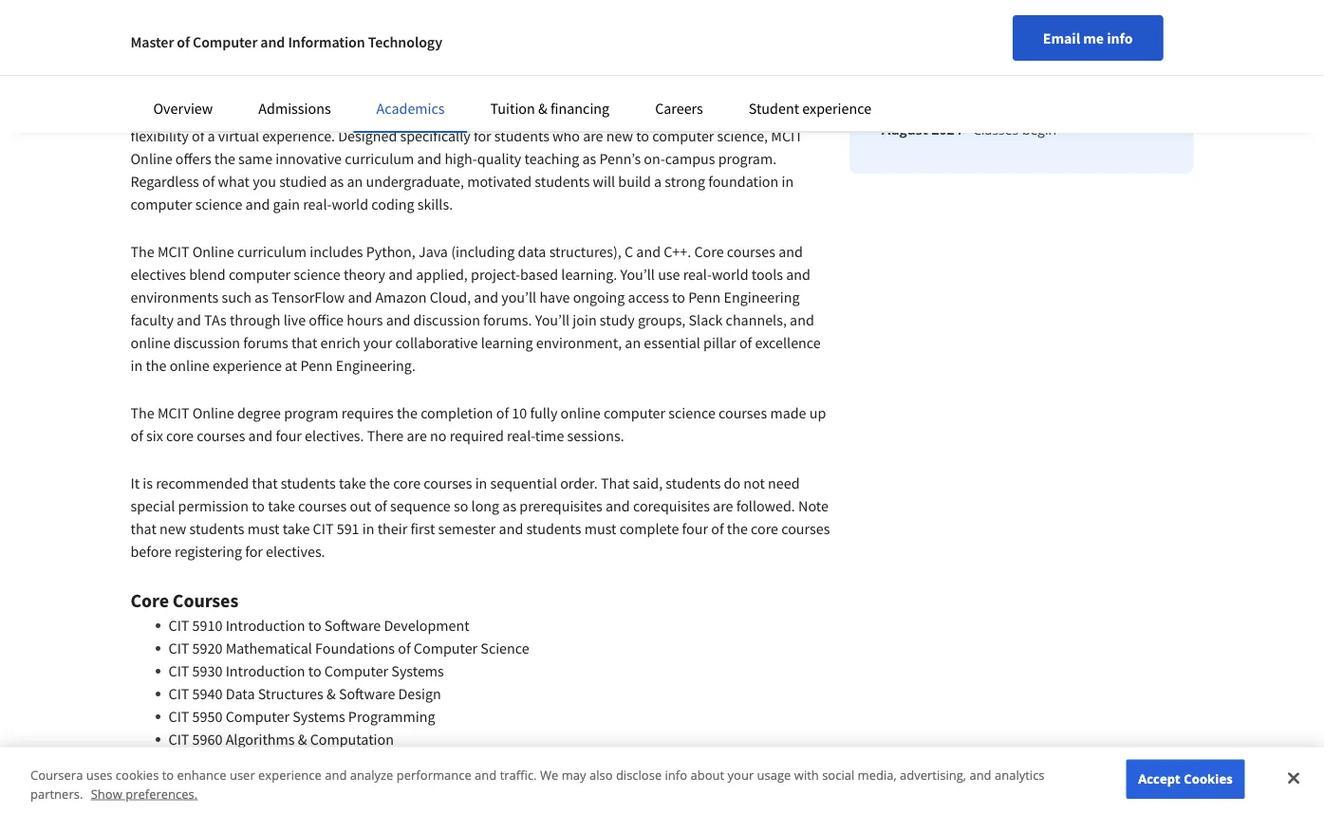 Task type: vqa. For each thing, say whether or not it's contained in the screenshot.
bottom a
yes



Task type: locate. For each thing, give the bounding box(es) containing it.
of down development
[[398, 639, 411, 658]]

theory
[[344, 265, 385, 284]]

students up corequisites
[[666, 474, 721, 493]]

computer
[[193, 32, 257, 51], [414, 639, 478, 658], [324, 662, 388, 681], [226, 707, 289, 726]]

0 vertical spatial core
[[166, 426, 194, 445]]

take right permission
[[268, 496, 295, 515]]

use
[[658, 265, 680, 284]]

1 vertical spatial electives.
[[266, 542, 325, 561]]

1 horizontal spatial world
[[712, 265, 748, 284]]

0 vertical spatial that
[[291, 333, 317, 352]]

0 horizontal spatial quality
[[477, 149, 521, 168]]

1 vertical spatial that
[[252, 474, 278, 493]]

and right tools
[[786, 265, 811, 284]]

online down flexibility
[[131, 149, 172, 168]]

core
[[694, 242, 724, 261], [131, 589, 169, 613]]

0 vertical spatial curriculum
[[345, 149, 414, 168]]

with left social
[[794, 767, 819, 784]]

0 vertical spatial systems
[[391, 662, 444, 681]]

real- inside the mcit online curriculum includes python, java (including data structures), c and c++. core courses and electives blend computer science theory and applied, project-based learning. you'll use real-world tools and environments such as tensorflow and amazon cloud, and you'll have ongoing access to penn engineering faculty and tas through live office hours and discussion forums. you'll join study groups, slack channels, and online discussion forums that enrich your collaborative learning environment, an essential pillar of excellence in the online experience at penn engineering.
[[683, 265, 712, 284]]

note
[[798, 496, 829, 515]]

1 horizontal spatial quality
[[682, 103, 726, 122]]

real- for electives
[[683, 265, 712, 284]]

admissions link
[[259, 99, 331, 118]]

a
[[207, 126, 215, 145], [654, 172, 662, 191]]

take left the 591
[[283, 519, 310, 538]]

for down rigorous at the left top of the page
[[474, 126, 491, 145]]

list item
[[882, 120, 1146, 140]]

online right rigorous at the left top of the page
[[501, 103, 541, 122]]

of
[[177, 32, 190, 51], [596, 103, 609, 122], [192, 126, 204, 145], [202, 172, 215, 191], [739, 333, 752, 352], [496, 403, 509, 422], [131, 426, 143, 445], [374, 496, 387, 515], [711, 519, 724, 538], [398, 639, 411, 658]]

the up electives
[[131, 242, 154, 261]]

are inside "it is recommended that students take the core courses in sequential order. that said, students do not need special permission to take courses out of sequence so long as prerequisites and corequisites are followed. note that new students must take cit 591 in their first semester and students must complete four of the core courses before registering for electives."
[[713, 496, 733, 515]]

at
[[285, 356, 297, 375]]

1 vertical spatial new
[[160, 519, 186, 538]]

2 horizontal spatial core
[[751, 519, 778, 538]]

electives. right the registering
[[266, 542, 325, 561]]

1 vertical spatial an
[[625, 333, 641, 352]]

2 the from the top
[[131, 403, 154, 422]]

the up 'there' at the bottom left
[[397, 403, 418, 422]]

1 vertical spatial info
[[665, 767, 687, 784]]

software up foundations
[[324, 616, 381, 635]]

core up sequence
[[393, 474, 421, 493]]

1 vertical spatial core
[[131, 589, 169, 613]]

mcit inside the mcit online curriculum includes python, java (including data structures), c and c++. core courses and electives blend computer science theory and applied, project-based learning. you'll use real-world tools and environments such as tensorflow and amazon cloud, and you'll have ongoing access to penn engineering faculty and tas through live office hours and discussion forums. you'll join study groups, slack channels, and online discussion forums that enrich your collaborative learning environment, an essential pillar of excellence in the online experience at penn engineering.
[[157, 242, 189, 261]]

world inside penn engineering's mcit online degree combines rigorous online courses of ivy league quality with the flexibility of a virtual experience. designed specifically for students who are new to computer science, mcit online offers the same innovative curriculum and high-quality teaching as penn's on-campus program. regardless of what you studied as an undergraduate, motivated students will build a strong foundation in computer science and gain real-world coding skills.
[[332, 195, 368, 214]]

curriculum inside penn engineering's mcit online degree combines rigorous online courses of ivy league quality with the flexibility of a virtual experience. designed specifically for students who are new to computer science, mcit online offers the same innovative curriculum and high-quality teaching as penn's on-campus program. regardless of what you studied as an undergraduate, motivated students will build a strong foundation in computer science and gain real-world coding skills.
[[345, 149, 414, 168]]

0 vertical spatial science
[[195, 195, 242, 214]]

data
[[518, 242, 546, 261]]

cit left the 591
[[313, 519, 334, 538]]

it
[[131, 474, 140, 493]]

2 horizontal spatial science
[[669, 403, 716, 422]]

the for the mcit online degree program requires the completion of 10 fully online computer science courses made up of six core courses and four electives. there are no required real-time sessions.
[[131, 403, 154, 422]]

1 horizontal spatial systems
[[391, 662, 444, 681]]

slack
[[689, 310, 723, 329]]

online
[[501, 103, 541, 122], [131, 333, 171, 352], [170, 356, 210, 375], [561, 403, 601, 422]]

with
[[729, 103, 757, 122], [794, 767, 819, 784]]

1 horizontal spatial curriculum
[[345, 149, 414, 168]]

in up long
[[475, 474, 487, 493]]

1 horizontal spatial science
[[294, 265, 341, 284]]

core right c++.
[[694, 242, 724, 261]]

innovative
[[276, 149, 342, 168]]

students down teaching
[[535, 172, 590, 191]]

with up science,
[[729, 103, 757, 122]]

to inside the mcit online curriculum includes python, java (including data structures), c and c++. core courses and electives blend computer science theory and applied, project-based learning. you'll use real-world tools and environments such as tensorflow and amazon cloud, and you'll have ongoing access to penn engineering faculty and tas through live office hours and discussion forums. you'll join study groups, slack channels, and online discussion forums that enrich your collaborative learning environment, an essential pillar of excellence in the online experience at penn engineering.
[[672, 288, 685, 307]]

2 vertical spatial science
[[669, 403, 716, 422]]

fully
[[530, 403, 558, 422]]

1 vertical spatial you'll
[[535, 310, 570, 329]]

coding
[[371, 195, 414, 214]]

1 the from the top
[[131, 242, 154, 261]]

experience inside coursera uses cookies to enhance user experience and analyze performance and traffic. we may also disclose info about your usage with social media, advertising, and analytics partners.
[[258, 767, 322, 784]]

core down before
[[131, 589, 169, 613]]

that down live
[[291, 333, 317, 352]]

1 vertical spatial are
[[407, 426, 427, 445]]

1 vertical spatial four
[[682, 519, 708, 538]]

5950
[[192, 707, 223, 726]]

2 horizontal spatial penn
[[688, 288, 721, 307]]

online inside the mcit online curriculum includes python, java (including data structures), c and c++. core courses and electives blend computer science theory and applied, project-based learning. you'll use real-world tools and environments such as tensorflow and amazon cloud, and you'll have ongoing access to penn engineering faculty and tas through live office hours and discussion forums. you'll join study groups, slack channels, and online discussion forums that enrich your collaborative learning environment, an essential pillar of excellence in the online experience at penn engineering.
[[192, 242, 234, 261]]

cit left 5940
[[168, 684, 189, 703]]

applied,
[[416, 265, 468, 284]]

new inside "it is recommended that students take the core courses in sequential order. that said, students do not need special permission to take courses out of sequence so long as prerequisites and corequisites are followed. note that new students must take cit 591 in their first semester and students must complete four of the core courses before registering for electives."
[[160, 519, 186, 538]]

program
[[284, 403, 339, 422]]

0 vertical spatial introduction
[[226, 616, 305, 635]]

0 horizontal spatial you'll
[[535, 310, 570, 329]]

2 vertical spatial &
[[298, 730, 307, 749]]

office
[[309, 310, 344, 329]]

0 horizontal spatial curriculum
[[237, 242, 307, 261]]

academics
[[376, 99, 445, 118]]

and down project-
[[474, 288, 498, 307]]

an down designed
[[347, 172, 363, 191]]

as inside the mcit online curriculum includes python, java (including data structures), c and c++. core courses and electives blend computer science theory and applied, project-based learning. you'll use real-world tools and environments such as tensorflow and amazon cloud, and you'll have ongoing access to penn engineering faculty and tas through live office hours and discussion forums. you'll join study groups, slack channels, and online discussion forums that enrich your collaborative learning environment, an essential pillar of excellence in the online experience at penn engineering.
[[255, 288, 269, 307]]

0 horizontal spatial world
[[332, 195, 368, 214]]

me
[[1083, 28, 1104, 47]]

0 vertical spatial -
[[977, 38, 981, 57]]

the inside the mcit online degree program requires the completion of 10 fully online computer science courses made up of six core courses and four electives. there are no required real-time sessions.
[[397, 403, 418, 422]]

world left tools
[[712, 265, 748, 284]]

1 horizontal spatial with
[[794, 767, 819, 784]]

1 vertical spatial -
[[965, 121, 970, 139]]

as right long
[[502, 496, 516, 515]]

2 horizontal spatial are
[[713, 496, 733, 515]]

usage
[[757, 767, 791, 784]]

cit inside "it is recommended that students take the core courses in sequential order. that said, students do not need special permission to take courses out of sequence so long as prerequisites and corequisites are followed. note that new students must take cit 591 in their first semester and students must complete four of the core courses before registering for electives."
[[313, 519, 334, 538]]

tensorflow
[[272, 288, 345, 307]]

the inside the mcit online curriculum includes python, java (including data structures), c and c++. core courses and electives blend computer science theory and applied, project-based learning. you'll use real-world tools and environments such as tensorflow and amazon cloud, and you'll have ongoing access to penn engineering faculty and tas through live office hours and discussion forums. you'll join study groups, slack channels, and online discussion forums that enrich your collaborative learning environment, an essential pillar of excellence in the online experience at penn engineering.
[[131, 242, 154, 261]]

are down do
[[713, 496, 733, 515]]

591
[[337, 519, 359, 538]]

0 horizontal spatial four
[[276, 426, 302, 445]]

1 horizontal spatial four
[[682, 519, 708, 538]]

disclose
[[616, 767, 662, 784]]

computer up the such
[[229, 265, 290, 284]]

5960
[[192, 730, 223, 749]]

1 vertical spatial core
[[393, 474, 421, 493]]

1 vertical spatial penn
[[688, 288, 721, 307]]

students down tuition
[[494, 126, 549, 145]]

media,
[[858, 767, 897, 784]]

studied
[[279, 172, 327, 191]]

0 vertical spatial for
[[474, 126, 491, 145]]

0 horizontal spatial core
[[131, 589, 169, 613]]

you'll down c
[[620, 265, 655, 284]]

tuition & financing
[[490, 99, 610, 118]]

academics link
[[376, 99, 445, 118]]

for inside "it is recommended that students take the core courses in sequential order. that said, students do not need special permission to take courses out of sequence so long as prerequisites and corequisites are followed. note that new students must take cit 591 in their first semester and students must complete four of the core courses before registering for electives."
[[245, 542, 263, 561]]

four inside the mcit online degree program requires the completion of 10 fully online computer science courses made up of six core courses and four electives. there are no required real-time sessions.
[[276, 426, 302, 445]]

channels,
[[726, 310, 787, 329]]

info inside coursera uses cookies to enhance user experience and analyze performance and traffic. we may also disclose info about your usage with social media, advertising, and analytics partners.
[[665, 767, 687, 784]]

the inside the mcit online degree program requires the completion of 10 fully online computer science courses made up of six core courses and four electives. there are no required real-time sessions.
[[131, 403, 154, 422]]

online inside the mcit online degree program requires the completion of 10 fully online computer science courses made up of six core courses and four electives. there are no required real-time sessions.
[[561, 403, 601, 422]]

0 vertical spatial new
[[606, 126, 633, 145]]

mcit inside the mcit online degree program requires the completion of 10 fully online computer science courses made up of six core courses and four electives. there are no required real-time sessions.
[[157, 403, 189, 422]]

2 vertical spatial that
[[131, 519, 156, 538]]

1 vertical spatial for
[[245, 542, 263, 561]]

computation
[[310, 730, 394, 749]]

2024
[[932, 121, 962, 139]]

info left the about
[[665, 767, 687, 784]]

core right six
[[166, 426, 194, 445]]

four down program
[[276, 426, 302, 445]]

mcit down student
[[771, 126, 803, 145]]

real- inside the mcit online degree program requires the completion of 10 fully online computer science courses made up of six core courses and four electives. there are no required real-time sessions.
[[507, 426, 535, 445]]

0 horizontal spatial a
[[207, 126, 215, 145]]

1 horizontal spatial &
[[326, 684, 336, 703]]

to up on-
[[636, 126, 649, 145]]

that up before
[[131, 519, 156, 538]]

registering
[[175, 542, 242, 561]]

and up excellence
[[790, 310, 814, 329]]

computer down foundations
[[324, 662, 388, 681]]

0 vertical spatial discussion
[[413, 310, 480, 329]]

electives.
[[305, 426, 364, 445], [266, 542, 325, 561]]

must
[[247, 519, 280, 538], [584, 519, 616, 538]]

an inside penn engineering's mcit online degree combines rigorous online courses of ivy league quality with the flexibility of a virtual experience. designed specifically for students who are new to computer science, mcit online offers the same innovative curriculum and high-quality teaching as penn's on-campus program. regardless of what you studied as an undergraduate, motivated students will build a strong foundation in computer science and gain real-world coding skills.
[[347, 172, 363, 191]]

is
[[143, 474, 153, 493]]

1 vertical spatial your
[[728, 767, 754, 784]]

2 horizontal spatial real-
[[683, 265, 712, 284]]

0 horizontal spatial your
[[363, 333, 392, 352]]

computer inside the mcit online curriculum includes python, java (including data structures), c and c++. core courses and electives blend computer science theory and applied, project-based learning. you'll use real-world tools and environments such as tensorflow and amazon cloud, and you'll have ongoing access to penn engineering faculty and tas through live office hours and discussion forums. you'll join study groups, slack channels, and online discussion forums that enrich your collaborative learning environment, an essential pillar of excellence in the online experience at penn engineering.
[[229, 265, 290, 284]]

cit
[[313, 519, 334, 538], [168, 616, 189, 635], [168, 639, 189, 658], [168, 662, 189, 681], [168, 684, 189, 703], [168, 707, 189, 726], [168, 730, 189, 749]]

ivy
[[612, 103, 630, 122]]

based
[[520, 265, 558, 284]]

are right who
[[583, 126, 603, 145]]

info right 'me'
[[1107, 28, 1133, 47]]

1 vertical spatial degree
[[237, 403, 281, 422]]

core inside the mcit online degree program requires the completion of 10 fully online computer science courses made up of six core courses and four electives. there are no required real-time sessions.
[[166, 426, 194, 445]]

partners.
[[30, 785, 83, 802]]

systems down structures
[[293, 707, 345, 726]]

0 horizontal spatial -
[[965, 121, 970, 139]]

1 vertical spatial with
[[794, 767, 819, 784]]

as inside "it is recommended that students take the core courses in sequential order. that said, students do not need special permission to take courses out of sequence so long as prerequisites and corequisites are followed. note that new students must take cit 591 in their first semester and students must complete four of the core courses before registering for electives."
[[502, 496, 516, 515]]

project-
[[471, 265, 520, 284]]

computer up sessions.
[[604, 403, 666, 422]]

2 vertical spatial core
[[751, 519, 778, 538]]

coursera
[[30, 767, 83, 784]]

new down the special
[[160, 519, 186, 538]]

your inside coursera uses cookies to enhance user experience and analyze performance and traffic. we may also disclose info about your usage with social media, advertising, and analytics partners.
[[728, 767, 754, 784]]

information
[[288, 32, 365, 51]]

0 vertical spatial a
[[207, 126, 215, 145]]

core inside the mcit online curriculum includes python, java (including data structures), c and c++. core courses and electives blend computer science theory and applied, project-based learning. you'll use real-world tools and environments such as tensorflow and amazon cloud, and you'll have ongoing access to penn engineering faculty and tas through live office hours and discussion forums. you'll join study groups, slack channels, and online discussion forums that enrich your collaborative learning environment, an essential pillar of excellence in the online experience at penn engineering.
[[694, 242, 724, 261]]

regardless
[[131, 172, 199, 191]]

&
[[538, 99, 547, 118], [326, 684, 336, 703], [298, 730, 307, 749]]

have
[[540, 288, 570, 307]]

science inside penn engineering's mcit online degree combines rigorous online courses of ivy league quality with the flexibility of a virtual experience. designed specifically for students who are new to computer science, mcit online offers the same innovative curriculum and high-quality teaching as penn's on-campus program. regardless of what you studied as an undergraduate, motivated students will build a strong foundation in computer science and gain real-world coding skills.
[[195, 195, 242, 214]]

0 horizontal spatial an
[[347, 172, 363, 191]]

are
[[583, 126, 603, 145], [407, 426, 427, 445], [713, 496, 733, 515]]

penn right at
[[300, 356, 333, 375]]

0 vertical spatial penn
[[131, 103, 163, 122]]

computer up algorithms
[[226, 707, 289, 726]]

of down channels,
[[739, 333, 752, 352]]

list item containing august 2024
[[882, 120, 1146, 140]]

1 vertical spatial the
[[131, 403, 154, 422]]

overview
[[153, 99, 213, 118]]

you'll down have
[[535, 310, 570, 329]]

1 vertical spatial software
[[339, 684, 395, 703]]

an inside the mcit online curriculum includes python, java (including data structures), c and c++. core courses and electives blend computer science theory and applied, project-based learning. you'll use real-world tools and environments such as tensorflow and amazon cloud, and you'll have ongoing access to penn engineering faculty and tas through live office hours and discussion forums. you'll join study groups, slack channels, and online discussion forums that enrich your collaborative learning environment, an essential pillar of excellence in the online experience at penn engineering.
[[625, 333, 641, 352]]

0 vertical spatial experience
[[802, 99, 871, 118]]

august 2024 - classes begin
[[882, 121, 1057, 139]]

online up blend
[[192, 242, 234, 261]]

& right tuition
[[538, 99, 547, 118]]

2 introduction from the top
[[226, 662, 305, 681]]

science
[[481, 639, 529, 658]]

0 vertical spatial world
[[332, 195, 368, 214]]

real- inside penn engineering's mcit online degree combines rigorous online courses of ivy league quality with the flexibility of a virtual experience. designed specifically for students who are new to computer science, mcit online offers the same innovative curriculum and high-quality teaching as penn's on-campus program. regardless of what you studied as an undergraduate, motivated students will build a strong foundation in computer science and gain real-world coding skills.
[[303, 195, 332, 214]]

0 horizontal spatial degree
[[237, 403, 281, 422]]

to down use
[[672, 288, 685, 307]]

0 vertical spatial the
[[131, 242, 154, 261]]

email
[[1043, 28, 1080, 47]]

discussion down tas
[[174, 333, 240, 352]]

courses up the 591
[[298, 496, 347, 515]]

experience inside the mcit online curriculum includes python, java (including data structures), c and c++. core courses and electives blend computer science theory and applied, project-based learning. you'll use real-world tools and environments such as tensorflow and amazon cloud, and you'll have ongoing access to penn engineering faculty and tas through live office hours and discussion forums. you'll join study groups, slack channels, and online discussion forums that enrich your collaborative learning environment, an essential pillar of excellence in the online experience at penn engineering.
[[213, 356, 282, 375]]

1 vertical spatial quality
[[477, 149, 521, 168]]

through
[[230, 310, 281, 329]]

introduction up mathematical
[[226, 616, 305, 635]]

5920
[[192, 639, 223, 658]]

1 vertical spatial world
[[712, 265, 748, 284]]

of left 10
[[496, 403, 509, 422]]

0 horizontal spatial systems
[[293, 707, 345, 726]]

students down "prerequisites"
[[526, 519, 581, 538]]

0 vertical spatial are
[[583, 126, 603, 145]]

1 horizontal spatial for
[[474, 126, 491, 145]]

1 vertical spatial curriculum
[[237, 242, 307, 261]]

science,
[[717, 126, 768, 145]]

in
[[782, 172, 794, 191], [131, 356, 143, 375], [475, 474, 487, 493], [362, 519, 374, 538]]

admissions
[[259, 99, 331, 118]]

1 horizontal spatial real-
[[507, 426, 535, 445]]

environments
[[131, 288, 219, 307]]

take
[[339, 474, 366, 493], [268, 496, 295, 515], [283, 519, 310, 538]]

0 horizontal spatial are
[[407, 426, 427, 445]]

the down faculty
[[146, 356, 167, 375]]

1 vertical spatial introduction
[[226, 662, 305, 681]]

completion
[[421, 403, 493, 422]]

experience
[[802, 99, 871, 118], [213, 356, 282, 375], [258, 767, 322, 784]]

introduction
[[226, 616, 305, 635], [226, 662, 305, 681]]

0 horizontal spatial for
[[245, 542, 263, 561]]

1 vertical spatial systems
[[293, 707, 345, 726]]

courses inside penn engineering's mcit online degree combines rigorous online courses of ivy league quality with the flexibility of a virtual experience. designed specifically for students who are new to computer science, mcit online offers the same innovative curriculum and high-quality teaching as penn's on-campus program. regardless of what you studied as an undergraduate, motivated students will build a strong foundation in computer science and gain real-world coding skills.
[[544, 103, 593, 122]]

1 horizontal spatial discussion
[[413, 310, 480, 329]]

a down on-
[[654, 172, 662, 191]]

as up the through at left
[[255, 288, 269, 307]]

classes
[[973, 121, 1019, 139]]

2 horizontal spatial &
[[538, 99, 547, 118]]

student experience link
[[749, 99, 871, 118]]

to up foundations
[[308, 616, 321, 635]]

admission
[[1019, 38, 1085, 57]]

2 must from the left
[[584, 519, 616, 538]]

1 horizontal spatial an
[[625, 333, 641, 352]]

1 horizontal spatial core
[[694, 242, 724, 261]]

real- for up
[[507, 426, 535, 445]]

with inside penn engineering's mcit online degree combines rigorous online courses of ivy league quality with the flexibility of a virtual experience. designed specifically for students who are new to computer science, mcit online offers the same innovative curriculum and high-quality teaching as penn's on-campus program. regardless of what you studied as an undergraduate, motivated students will build a strong foundation in computer science and gain real-world coding skills.
[[729, 103, 757, 122]]

discussion down cloud,
[[413, 310, 480, 329]]

cloud,
[[430, 288, 471, 307]]

user
[[230, 767, 255, 784]]

of left 'ivy'
[[596, 103, 609, 122]]

are inside penn engineering's mcit online degree combines rigorous online courses of ivy league quality with the flexibility of a virtual experience. designed specifically for students who are new to computer science, mcit online offers the same innovative curriculum and high-quality teaching as penn's on-campus program. regardless of what you studied as an undergraduate, motivated students will build a strong foundation in computer science and gain real-world coding skills.
[[583, 126, 603, 145]]

penn
[[131, 103, 163, 122], [688, 288, 721, 307], [300, 356, 333, 375]]

1 vertical spatial real-
[[683, 265, 712, 284]]

1 horizontal spatial a
[[654, 172, 662, 191]]

1 vertical spatial take
[[268, 496, 295, 515]]

to right permission
[[252, 496, 265, 515]]

real- down 10
[[507, 426, 535, 445]]

2 vertical spatial real-
[[507, 426, 535, 445]]

0 vertical spatial real-
[[303, 195, 332, 214]]

curriculum down gain
[[237, 242, 307, 261]]

for
[[474, 126, 491, 145], [245, 542, 263, 561]]

world left coding
[[332, 195, 368, 214]]

computer up campus
[[652, 126, 714, 145]]

0 horizontal spatial with
[[729, 103, 757, 122]]

experience down algorithms
[[258, 767, 322, 784]]

0 horizontal spatial real-
[[303, 195, 332, 214]]

1 horizontal spatial info
[[1107, 28, 1133, 47]]

1 horizontal spatial core
[[393, 474, 421, 493]]

1 vertical spatial &
[[326, 684, 336, 703]]

science up the 'tensorflow'
[[294, 265, 341, 284]]

specifically
[[400, 126, 471, 145]]

real- down studied at top left
[[303, 195, 332, 214]]

real- right use
[[683, 265, 712, 284]]

curriculum down designed
[[345, 149, 414, 168]]

for right the registering
[[245, 542, 263, 561]]

four down corequisites
[[682, 519, 708, 538]]

are inside the mcit online degree program requires the completion of 10 fully online computer science courses made up of six core courses and four electives. there are no required real-time sessions.
[[407, 426, 427, 445]]

online down tas
[[170, 356, 210, 375]]

show
[[91, 785, 122, 802]]

2 vertical spatial are
[[713, 496, 733, 515]]

1 vertical spatial science
[[294, 265, 341, 284]]

required
[[450, 426, 504, 445]]

prerequisites
[[520, 496, 603, 515]]

to up the preferences.
[[162, 767, 174, 784]]

online up recommended
[[192, 403, 234, 422]]

enrich
[[320, 333, 360, 352]]

and left traffic.
[[475, 767, 497, 784]]

0 horizontal spatial science
[[195, 195, 242, 214]]

quality up motivated
[[477, 149, 521, 168]]

0 vertical spatial electives.
[[305, 426, 364, 445]]

mcit up six
[[157, 403, 189, 422]]

not
[[744, 474, 765, 493]]

discussion
[[413, 310, 480, 329], [174, 333, 240, 352]]

sequence
[[390, 496, 451, 515]]

enrollment options
[[131, 783, 293, 806]]

0 horizontal spatial new
[[160, 519, 186, 538]]

& right algorithms
[[298, 730, 307, 749]]

courses
[[173, 589, 238, 613]]

software up programming on the left bottom of the page
[[339, 684, 395, 703]]

0 vertical spatial with
[[729, 103, 757, 122]]

blend
[[189, 265, 226, 284]]

corequisites
[[633, 496, 710, 515]]

and up amazon
[[389, 265, 413, 284]]

requires
[[342, 403, 394, 422]]

1 horizontal spatial degree
[[334, 103, 378, 122]]

0 vertical spatial an
[[347, 172, 363, 191]]

c
[[625, 242, 633, 261]]

computer down the regardless
[[131, 195, 192, 214]]



Task type: describe. For each thing, give the bounding box(es) containing it.
and down theory
[[348, 288, 372, 307]]

computer up requirements
[[193, 32, 257, 51]]

and down that
[[606, 496, 630, 515]]

you'll
[[501, 288, 536, 307]]

to up structures
[[308, 662, 321, 681]]

engineering.
[[336, 356, 416, 375]]

and left analytics
[[970, 767, 992, 784]]

electives. inside "it is recommended that students take the core courses in sequential order. that said, students do not need special permission to take courses out of sequence so long as prerequisites and corequisites are followed. note that new students must take cit 591 in their first semester and students must complete four of the core courses before registering for electives."
[[266, 542, 325, 561]]

core inside 'core courses cit 5910 introduction to software development cit 5920 mathematical foundations of computer science cit 5930 introduction to computer systems cit 5940 data structures & software design cit 5950 computer systems programming cit 5960 algorithms & computation'
[[131, 589, 169, 613]]

gain
[[273, 195, 300, 214]]

so
[[454, 496, 468, 515]]

science inside the mcit online degree program requires the completion of 10 fully online computer science courses made up of six core courses and four electives. there are no required real-time sessions.
[[669, 403, 716, 422]]

world inside the mcit online curriculum includes python, java (including data structures), c and c++. core courses and electives blend computer science theory and applied, project-based learning. you'll use real-world tools and environments such as tensorflow and amazon cloud, and you'll have ongoing access to penn engineering faculty and tas through live office hours and discussion forums. you'll join study groups, slack channels, and online discussion forums that enrich your collaborative learning environment, an essential pillar of excellence in the online experience at penn engineering.
[[712, 265, 748, 284]]

cit left 5930
[[168, 662, 189, 681]]

forums
[[243, 333, 288, 352]]

and down the specifically
[[417, 149, 442, 168]]

before
[[131, 542, 172, 561]]

online up 'experience.'
[[289, 103, 331, 122]]

of down do
[[711, 519, 724, 538]]

2 vertical spatial take
[[283, 519, 310, 538]]

begin
[[1022, 121, 1057, 139]]

penn's
[[599, 149, 641, 168]]

to inside "it is recommended that students take the core courses in sequential order. that said, students do not need special permission to take courses out of sequence so long as prerequisites and corequisites are followed. note that new students must take cit 591 in their first semester and students must complete four of the core courses before registering for electives."
[[252, 496, 265, 515]]

1 vertical spatial a
[[654, 172, 662, 191]]

degree inside penn engineering's mcit online degree combines rigorous online courses of ivy league quality with the flexibility of a virtual experience. designed specifically for students who are new to computer science, mcit online offers the same innovative curriculum and high-quality teaching as penn's on-campus program. regardless of what you studied as an undergraduate, motivated students will build a strong foundation in computer science and gain real-world coding skills.
[[334, 103, 378, 122]]

to inside coursera uses cookies to enhance user experience and analyze performance and traffic. we may also disclose info about your usage with social media, advertising, and analytics partners.
[[162, 767, 174, 784]]

long
[[471, 496, 499, 515]]

courses up 'so'
[[424, 474, 472, 493]]

recommended
[[156, 474, 249, 493]]

of right out
[[374, 496, 387, 515]]

essential
[[644, 333, 700, 352]]

courses down note
[[781, 519, 830, 538]]

online inside penn engineering's mcit online degree combines rigorous online courses of ivy league quality with the flexibility of a virtual experience. designed specifically for students who are new to computer science, mcit online offers the same innovative curriculum and high-quality teaching as penn's on-campus program. regardless of what you studied as an undergraduate, motivated students will build a strong foundation in computer science and gain real-world coding skills.
[[501, 103, 541, 122]]

in right the 591
[[362, 519, 374, 538]]

of inside the mcit online curriculum includes python, java (including data structures), c and c++. core courses and electives blend computer science theory and applied, project-based learning. you'll use real-world tools and environments such as tensorflow and amazon cloud, and you'll have ongoing access to penn engineering faculty and tas through live office hours and discussion forums. you'll join study groups, slack channels, and online discussion forums that enrich your collaborative learning environment, an essential pillar of excellence in the online experience at penn engineering.
[[739, 333, 752, 352]]

environment,
[[536, 333, 622, 352]]

2 vertical spatial penn
[[300, 356, 333, 375]]

such
[[222, 288, 251, 307]]

and left tas
[[177, 310, 201, 329]]

tools
[[752, 265, 783, 284]]

data
[[226, 684, 255, 703]]

accept cookies
[[1138, 771, 1233, 788]]

of up offers
[[192, 126, 204, 145]]

may
[[562, 767, 586, 784]]

league
[[633, 103, 679, 122]]

special
[[131, 496, 175, 515]]

need
[[768, 474, 800, 493]]

show preferences.
[[91, 785, 198, 802]]

list item inside - early admission deadline list
[[882, 120, 1146, 140]]

online down faculty
[[131, 333, 171, 352]]

science inside the mcit online curriculum includes python, java (including data structures), c and c++. core courses and electives blend computer science theory and applied, project-based learning. you'll use real-world tools and environments such as tensorflow and amazon cloud, and you'll have ongoing access to penn engineering faculty and tas through live office hours and discussion forums. you'll join study groups, slack channels, and online discussion forums that enrich your collaborative learning environment, an essential pillar of excellence in the online experience at penn engineering.
[[294, 265, 341, 284]]

cit left 5950
[[168, 707, 189, 726]]

cookies
[[1184, 771, 1233, 788]]

in inside the mcit online curriculum includes python, java (including data structures), c and c++. core courses and electives blend computer science theory and applied, project-based learning. you'll use real-world tools and environments such as tensorflow and amazon cloud, and you'll have ongoing access to penn engineering faculty and tas through live office hours and discussion forums. you'll join study groups, slack channels, and online discussion forums that enrich your collaborative learning environment, an essential pillar of excellence in the online experience at penn engineering.
[[131, 356, 143, 375]]

the down followed.
[[727, 519, 748, 538]]

0 horizontal spatial discussion
[[174, 333, 240, 352]]

deadline
[[1088, 38, 1143, 57]]

preferences.
[[125, 785, 198, 802]]

programming
[[348, 707, 435, 726]]

cit left 5910
[[168, 616, 189, 635]]

program.
[[718, 149, 777, 168]]

curriculum inside the mcit online curriculum includes python, java (including data structures), c and c++. core courses and electives blend computer science theory and applied, project-based learning. you'll use real-world tools and environments such as tensorflow and amazon cloud, and you'll have ongoing access to penn engineering faculty and tas through live office hours and discussion forums. you'll join study groups, slack channels, and online discussion forums that enrich your collaborative learning environment, an essential pillar of excellence in the online experience at penn engineering.
[[237, 242, 307, 261]]

0 vertical spatial take
[[339, 474, 366, 493]]

forums.
[[483, 310, 532, 329]]

and up tools
[[779, 242, 803, 261]]

of left "what"
[[202, 172, 215, 191]]

performance
[[397, 767, 472, 784]]

traffic.
[[500, 767, 537, 784]]

master
[[131, 32, 174, 51]]

courses up recommended
[[197, 426, 245, 445]]

(including
[[451, 242, 515, 261]]

of up degree requirements
[[177, 32, 190, 51]]

engineering
[[724, 288, 800, 307]]

0 vertical spatial quality
[[682, 103, 726, 122]]

careers link
[[655, 99, 703, 118]]

courses inside the mcit online curriculum includes python, java (including data structures), c and c++. core courses and electives blend computer science theory and applied, project-based learning. you'll use real-world tools and environments such as tensorflow and amazon cloud, and you'll have ongoing access to penn engineering faculty and tas through live office hours and discussion forums. you'll join study groups, slack channels, and online discussion forums that enrich your collaborative learning environment, an essential pillar of excellence in the online experience at penn engineering.
[[727, 242, 775, 261]]

for inside penn engineering's mcit online degree combines rigorous online courses of ivy league quality with the flexibility of a virtual experience. designed specifically for students who are new to computer science, mcit online offers the same innovative curriculum and high-quality teaching as penn's on-campus program. regardless of what you studied as an undergraduate, motivated students will build a strong foundation in computer science and gain real-world coding skills.
[[474, 126, 491, 145]]

teaching
[[524, 149, 579, 168]]

and right c
[[636, 242, 661, 261]]

privacy alert dialog
[[0, 747, 1324, 814]]

master of computer and information technology
[[131, 32, 442, 51]]

learning.
[[561, 265, 617, 284]]

four inside "it is recommended that students take the core courses in sequential order. that said, students do not need special permission to take courses out of sequence so long as prerequisites and corequisites are followed. note that new students must take cit 591 in their first semester and students must complete four of the core courses before registering for electives."
[[682, 519, 708, 538]]

1 introduction from the top
[[226, 616, 305, 635]]

and down the "you" on the left top of the page
[[245, 195, 270, 214]]

1 must from the left
[[247, 519, 280, 538]]

computer inside the mcit online degree program requires the completion of 10 fully online computer science courses made up of six core courses and four electives. there are no required real-time sessions.
[[604, 403, 666, 422]]

amazon
[[375, 288, 427, 307]]

ongoing
[[573, 288, 625, 307]]

of inside 'core courses cit 5910 introduction to software development cit 5920 mathematical foundations of computer science cit 5930 introduction to computer systems cit 5940 data structures & software design cit 5950 computer systems programming cit 5960 algorithms & computation'
[[398, 639, 411, 658]]

python,
[[366, 242, 416, 261]]

also
[[589, 767, 613, 784]]

cit left 5920
[[168, 639, 189, 658]]

will
[[593, 172, 615, 191]]

cit left 5960
[[168, 730, 189, 749]]

order.
[[560, 474, 598, 493]]

in inside penn engineering's mcit online degree combines rigorous online courses of ivy league quality with the flexibility of a virtual experience. designed specifically for students who are new to computer science, mcit online offers the same innovative curriculum and high-quality teaching as penn's on-campus program. regardless of what you studied as an undergraduate, motivated students will build a strong foundation in computer science and gain real-world coding skills.
[[782, 172, 794, 191]]

rigorous
[[446, 103, 498, 122]]

0 vertical spatial you'll
[[620, 265, 655, 284]]

and down long
[[499, 519, 523, 538]]

penn inside penn engineering's mcit online degree combines rigorous online courses of ivy league quality with the flexibility of a virtual experience. designed specifically for students who are new to computer science, mcit online offers the same innovative curriculum and high-quality teaching as penn's on-campus program. regardless of what you studied as an undergraduate, motivated students will build a strong foundation in computer science and gain real-world coding skills.
[[131, 103, 163, 122]]

structures
[[258, 684, 323, 703]]

as up 'will'
[[582, 149, 596, 168]]

10
[[512, 403, 527, 422]]

are for who
[[583, 126, 603, 145]]

foundation
[[708, 172, 779, 191]]

1 horizontal spatial that
[[252, 474, 278, 493]]

- early admission deadline
[[974, 38, 1143, 57]]

- early admission deadline list
[[872, 0, 1146, 140]]

tas
[[204, 310, 227, 329]]

it is recommended that students take the core courses in sequential order. that said, students do not need special permission to take courses out of sequence so long as prerequisites and corequisites are followed. note that new students must take cit 591 in their first semester and students must complete four of the core courses before registering for electives.
[[131, 474, 830, 561]]

the mcit online degree program requires the completion of 10 fully online computer science courses made up of six core courses and four electives. there are no required real-time sessions.
[[131, 403, 826, 445]]

the up "what"
[[214, 149, 235, 168]]

0 vertical spatial &
[[538, 99, 547, 118]]

the up science,
[[760, 103, 781, 122]]

students down permission
[[189, 519, 244, 538]]

students down program
[[281, 474, 336, 493]]

electives. inside the mcit online degree program requires the completion of 10 fully online computer science courses made up of six core courses and four electives. there are no required real-time sessions.
[[305, 426, 364, 445]]

of left six
[[131, 426, 143, 445]]

and inside the mcit online degree program requires the completion of 10 fully online computer science courses made up of six core courses and four electives. there are no required real-time sessions.
[[248, 426, 273, 445]]

new inside penn engineering's mcit online degree combines rigorous online courses of ivy league quality with the flexibility of a virtual experience. designed specifically for students who are new to computer science, mcit online offers the same innovative curriculum and high-quality teaching as penn's on-campus program. regardless of what you studied as an undergraduate, motivated students will build a strong foundation in computer science and gain real-world coding skills.
[[606, 126, 633, 145]]

build
[[618, 172, 651, 191]]

0 horizontal spatial that
[[131, 519, 156, 538]]

structures),
[[549, 242, 622, 261]]

info inside button
[[1107, 28, 1133, 47]]

said,
[[633, 474, 663, 493]]

- inside 'list item'
[[965, 121, 970, 139]]

degree inside the mcit online degree program requires the completion of 10 fully online computer science courses made up of six core courses and four electives. there are no required real-time sessions.
[[237, 403, 281, 422]]

that inside the mcit online curriculum includes python, java (including data structures), c and c++. core courses and electives blend computer science theory and applied, project-based learning. you'll use real-world tools and environments such as tensorflow and amazon cloud, and you'll have ongoing access to penn engineering faculty and tas through live office hours and discussion forums. you'll join study groups, slack channels, and online discussion forums that enrich your collaborative learning environment, an essential pillar of excellence in the online experience at penn engineering.
[[291, 333, 317, 352]]

and left analyze
[[325, 767, 347, 784]]

are for there
[[407, 426, 427, 445]]

your inside the mcit online curriculum includes python, java (including data structures), c and c++. core courses and electives blend computer science theory and applied, project-based learning. you'll use real-world tools and environments such as tensorflow and amazon cloud, and you'll have ongoing access to penn engineering faculty and tas through live office hours and discussion forums. you'll join study groups, slack channels, and online discussion forums that enrich your collaborative learning environment, an essential pillar of excellence in the online experience at penn engineering.
[[363, 333, 392, 352]]

skills.
[[417, 195, 453, 214]]

to inside penn engineering's mcit online degree combines rigorous online courses of ivy league quality with the flexibility of a virtual experience. designed specifically for students who are new to computer science, mcit online offers the same innovative curriculum and high-quality teaching as penn's on-campus program. regardless of what you studied as an undergraduate, motivated students will build a strong foundation in computer science and gain real-world coding skills.
[[636, 126, 649, 145]]

as right studied at top left
[[330, 172, 344, 191]]

computer down development
[[414, 639, 478, 658]]

the inside the mcit online curriculum includes python, java (including data structures), c and c++. core courses and electives blend computer science theory and applied, project-based learning. you'll use real-world tools and environments such as tensorflow and amazon cloud, and you'll have ongoing access to penn engineering faculty and tas through live office hours and discussion forums. you'll join study groups, slack channels, and online discussion forums that enrich your collaborative learning environment, an essential pillar of excellence in the online experience at penn engineering.
[[146, 356, 167, 375]]

5940
[[192, 684, 223, 703]]

student
[[749, 99, 799, 118]]

online inside the mcit online degree program requires the completion of 10 fully online computer science courses made up of six core courses and four electives. there are no required real-time sessions.
[[192, 403, 234, 422]]

their
[[377, 519, 407, 538]]

out
[[350, 496, 371, 515]]

the up out
[[369, 474, 390, 493]]

learning
[[481, 333, 533, 352]]

high-
[[445, 149, 477, 168]]

careers
[[655, 99, 703, 118]]

financing
[[550, 99, 610, 118]]

and up requirements
[[260, 32, 285, 51]]

who
[[553, 126, 580, 145]]

5930
[[192, 662, 223, 681]]

with inside coursera uses cookies to enhance user experience and analyze performance and traffic. we may also disclose info about your usage with social media, advertising, and analytics partners.
[[794, 767, 819, 784]]

and down amazon
[[386, 310, 410, 329]]

enrollment
[[131, 783, 224, 806]]

mcit up 'experience.'
[[254, 103, 286, 122]]

email me info
[[1043, 28, 1133, 47]]

social
[[822, 767, 855, 784]]

0 vertical spatial software
[[324, 616, 381, 635]]

degree
[[131, 56, 178, 75]]

courses left made
[[719, 403, 767, 422]]

that
[[601, 474, 630, 493]]

there
[[367, 426, 404, 445]]

the for the mcit online curriculum includes python, java (including data structures), c and c++. core courses and electives blend computer science theory and applied, project-based learning. you'll use real-world tools and environments such as tensorflow and amazon cloud, and you'll have ongoing access to penn engineering faculty and tas through live office hours and discussion forums. you'll join study groups, slack channels, and online discussion forums that enrich your collaborative learning environment, an essential pillar of excellence in the online experience at penn engineering.
[[131, 242, 154, 261]]

degree requirements
[[131, 56, 275, 75]]

0 horizontal spatial &
[[298, 730, 307, 749]]



